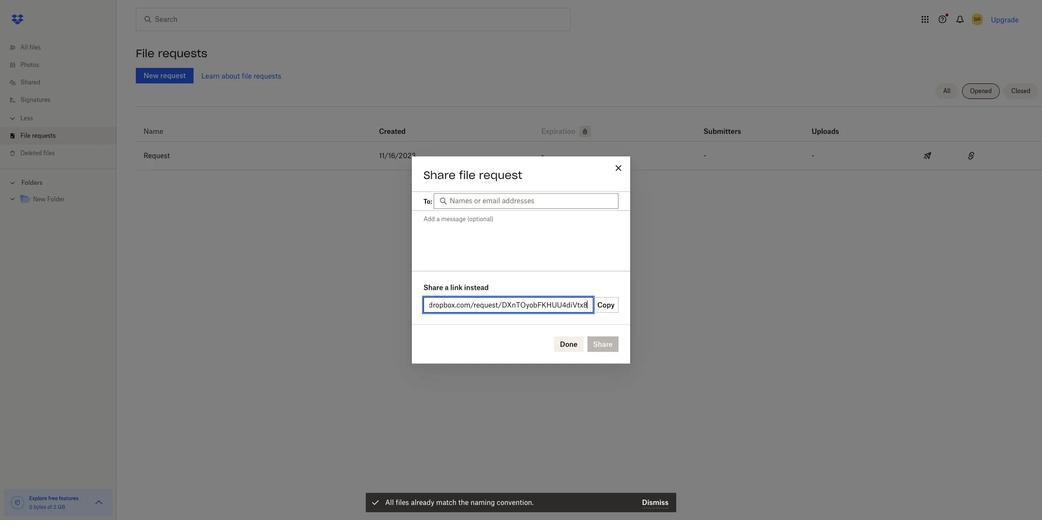 Task type: vqa. For each thing, say whether or not it's contained in the screenshot.
"Row"
yes



Task type: describe. For each thing, give the bounding box(es) containing it.
dismiss button
[[643, 497, 669, 509]]

new folder link
[[19, 193, 109, 206]]

naming
[[471, 499, 495, 507]]

a
[[445, 283, 449, 292]]

learn
[[201, 72, 220, 80]]

file inside dialog
[[459, 168, 476, 182]]

closed button
[[1004, 84, 1039, 99]]

0 horizontal spatial file
[[242, 72, 252, 80]]

explore free features 0 bytes of 2 gb
[[29, 496, 79, 510]]

free
[[48, 496, 58, 502]]

all files already match the naming convention.
[[385, 499, 534, 507]]

already
[[411, 499, 435, 507]]

Add a message (optional) text field
[[412, 211, 631, 270]]

1 horizontal spatial file requests
[[136, 47, 208, 60]]

row containing request
[[136, 142, 1043, 170]]

learn about file requests link
[[201, 72, 281, 80]]

2
[[53, 504, 56, 510]]

link
[[451, 283, 463, 292]]

all for all
[[944, 87, 951, 95]]

3 - from the left
[[812, 151, 815, 160]]

files for all files
[[29, 44, 41, 51]]

file requests list item
[[0, 127, 117, 145]]

upgrade
[[992, 15, 1020, 24]]

1 horizontal spatial requests
[[158, 47, 208, 60]]

list containing all files
[[0, 33, 117, 169]]

all button
[[936, 84, 959, 99]]

1 vertical spatial requests
[[254, 72, 281, 80]]

dropbox image
[[8, 10, 27, 29]]

created
[[379, 127, 406, 135]]

less
[[20, 115, 33, 122]]

instead
[[465, 283, 489, 292]]

all files link
[[8, 39, 117, 56]]

deleted files
[[20, 150, 55, 157]]

copy
[[598, 301, 615, 309]]

bytes
[[34, 504, 46, 510]]

folder
[[47, 196, 65, 203]]

copy link image
[[966, 150, 978, 162]]

share file request dialog
[[412, 157, 631, 364]]

photos link
[[8, 56, 117, 74]]

share for share file request
[[424, 168, 456, 182]]

send email image
[[923, 150, 934, 162]]

folders
[[21, 179, 43, 186]]

new
[[33, 196, 46, 203]]

closed
[[1012, 87, 1031, 95]]

signatures link
[[8, 91, 117, 109]]

pro trial element
[[576, 126, 591, 137]]

the
[[459, 499, 469, 507]]

explore
[[29, 496, 47, 502]]

files for deleted files
[[43, 150, 55, 157]]

features
[[59, 496, 79, 502]]

all files
[[20, 44, 41, 51]]

upgrade link
[[992, 15, 1020, 24]]

photos
[[20, 61, 39, 68]]

row containing name
[[136, 110, 1043, 142]]



Task type: locate. For each thing, give the bounding box(es) containing it.
1 vertical spatial file
[[459, 168, 476, 182]]

0 vertical spatial file requests
[[136, 47, 208, 60]]

all left already
[[385, 499, 394, 507]]

2 - from the left
[[704, 151, 707, 160]]

1 row from the top
[[136, 110, 1043, 142]]

file
[[136, 47, 155, 60], [20, 132, 30, 139]]

alert
[[366, 493, 677, 513]]

created button
[[379, 126, 406, 137]]

files inside all files link
[[29, 44, 41, 51]]

request
[[144, 151, 170, 160]]

all inside button
[[944, 87, 951, 95]]

0 vertical spatial file
[[136, 47, 155, 60]]

2 horizontal spatial all
[[944, 87, 951, 95]]

of
[[47, 504, 52, 510]]

1 share from the top
[[424, 168, 456, 182]]

2 horizontal spatial files
[[396, 499, 409, 507]]

files left already
[[396, 499, 409, 507]]

learn about file requests
[[201, 72, 281, 80]]

deleted files link
[[8, 145, 117, 162]]

share left the a
[[424, 283, 443, 292]]

name
[[144, 127, 164, 135]]

1 horizontal spatial file
[[459, 168, 476, 182]]

1 vertical spatial file
[[20, 132, 30, 139]]

done button
[[555, 337, 584, 352]]

gb
[[58, 504, 65, 510]]

requests inside list item
[[32, 132, 56, 139]]

all left the opened
[[944, 87, 951, 95]]

file
[[242, 72, 252, 80], [459, 168, 476, 182]]

share up to:
[[424, 168, 456, 182]]

file inside list item
[[20, 132, 30, 139]]

1 vertical spatial share
[[424, 283, 443, 292]]

2 column header from the left
[[812, 114, 851, 137]]

files inside deleted files link
[[43, 150, 55, 157]]

1 vertical spatial files
[[43, 150, 55, 157]]

all
[[20, 44, 28, 51], [944, 87, 951, 95], [385, 499, 394, 507]]

opened
[[971, 87, 993, 95]]

requests up learn
[[158, 47, 208, 60]]

1 vertical spatial file requests
[[20, 132, 56, 139]]

1 - from the left
[[542, 151, 544, 160]]

deleted
[[20, 150, 42, 157]]

0 horizontal spatial file requests
[[20, 132, 56, 139]]

1 column header from the left
[[704, 114, 743, 137]]

0 horizontal spatial files
[[29, 44, 41, 51]]

2 share from the top
[[424, 283, 443, 292]]

0
[[29, 504, 32, 510]]

0 horizontal spatial column header
[[704, 114, 743, 137]]

requests
[[158, 47, 208, 60], [254, 72, 281, 80], [32, 132, 56, 139]]

file right about
[[242, 72, 252, 80]]

2 vertical spatial all
[[385, 499, 394, 507]]

share file request
[[424, 168, 523, 182]]

1 vertical spatial all
[[944, 87, 951, 95]]

1 horizontal spatial -
[[704, 151, 707, 160]]

0 vertical spatial share
[[424, 168, 456, 182]]

file requests link
[[8, 127, 117, 145]]

all for all files already match the naming convention.
[[385, 499, 394, 507]]

new folder
[[33, 196, 65, 203]]

row
[[136, 110, 1043, 142], [136, 142, 1043, 170]]

1 horizontal spatial file
[[136, 47, 155, 60]]

column header
[[704, 114, 743, 137], [812, 114, 851, 137]]

request
[[479, 168, 523, 182]]

shared
[[20, 79, 40, 86]]

table
[[136, 110, 1043, 170]]

Share a link instead text field
[[430, 300, 588, 310]]

dismiss
[[643, 498, 669, 507]]

file left 'request'
[[459, 168, 476, 182]]

2 horizontal spatial requests
[[254, 72, 281, 80]]

to:
[[424, 198, 433, 205]]

0 vertical spatial all
[[20, 44, 28, 51]]

match
[[436, 499, 457, 507]]

convention.
[[497, 499, 534, 507]]

requests up deleted files
[[32, 132, 56, 139]]

all for all files
[[20, 44, 28, 51]]

0 vertical spatial requests
[[158, 47, 208, 60]]

all up photos
[[20, 44, 28, 51]]

Contact input text field
[[450, 195, 614, 206]]

file requests inside list item
[[20, 132, 56, 139]]

0 vertical spatial file
[[242, 72, 252, 80]]

alert containing dismiss
[[366, 493, 677, 513]]

files right 'deleted'
[[43, 150, 55, 157]]

files for all files already match the naming convention.
[[396, 499, 409, 507]]

0 horizontal spatial -
[[542, 151, 544, 160]]

shared link
[[8, 74, 117, 91]]

done
[[560, 340, 578, 348]]

-
[[542, 151, 544, 160], [704, 151, 707, 160], [812, 151, 815, 160]]

0 horizontal spatial all
[[20, 44, 28, 51]]

file requests
[[136, 47, 208, 60], [20, 132, 56, 139]]

1 horizontal spatial all
[[385, 499, 394, 507]]

1 horizontal spatial files
[[43, 150, 55, 157]]

requests right about
[[254, 72, 281, 80]]

less image
[[8, 114, 17, 123]]

files
[[29, 44, 41, 51], [43, 150, 55, 157], [396, 499, 409, 507]]

list
[[0, 33, 117, 169]]

cell
[[1000, 142, 1043, 170]]

opened button
[[963, 84, 1000, 99]]

0 horizontal spatial requests
[[32, 132, 56, 139]]

2 vertical spatial files
[[396, 499, 409, 507]]

signatures
[[20, 96, 51, 103]]

files up photos
[[29, 44, 41, 51]]

share
[[424, 168, 456, 182], [424, 283, 443, 292]]

1 horizontal spatial column header
[[812, 114, 851, 137]]

share for share a link instead
[[424, 283, 443, 292]]

file requests up deleted files
[[20, 132, 56, 139]]

about
[[222, 72, 240, 80]]

folders button
[[0, 175, 117, 190]]

file requests up learn
[[136, 47, 208, 60]]

copy button
[[594, 297, 619, 313]]

quota usage element
[[10, 495, 25, 511]]

2 row from the top
[[136, 142, 1043, 170]]

2 horizontal spatial -
[[812, 151, 815, 160]]

11/16/2023
[[379, 151, 416, 160]]

0 horizontal spatial file
[[20, 132, 30, 139]]

table containing name
[[136, 110, 1043, 170]]

0 vertical spatial files
[[29, 44, 41, 51]]

share a link instead
[[424, 283, 489, 292]]

2 vertical spatial requests
[[32, 132, 56, 139]]



